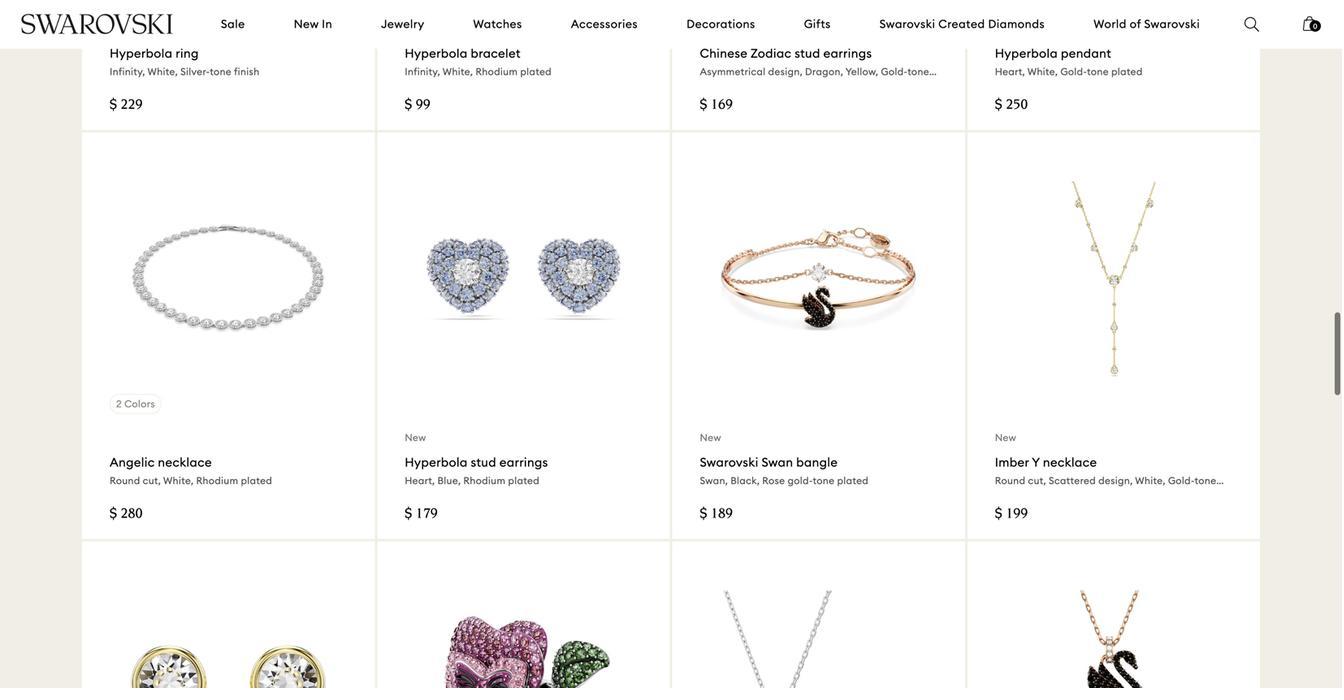 Task type: locate. For each thing, give the bounding box(es) containing it.
tone down pendant
[[1087, 66, 1109, 78]]

world of swarovski link
[[1094, 16, 1200, 32]]

gold-
[[1061, 66, 1087, 78]]

bracelet
[[471, 46, 521, 61]]

new for hyperbola bracelet
[[405, 23, 426, 35]]

rhodium
[[476, 66, 518, 78], [196, 474, 238, 487], [463, 474, 506, 487]]

swarovski inside swarovski swan bangle swan, black, rose gold-tone plated
[[700, 455, 759, 470]]

0 link
[[1303, 15, 1321, 42]]

tone inside hyperbola ring infinity, white, silver-tone finish
[[210, 66, 232, 78]]

1 necklace from the left
[[158, 455, 212, 470]]

1 horizontal spatial necklace
[[1043, 455, 1097, 470]]

new
[[294, 17, 319, 31], [110, 23, 131, 35], [405, 23, 426, 35], [700, 23, 721, 35], [995, 23, 1016, 35], [405, 431, 426, 444], [700, 431, 721, 444], [995, 431, 1016, 444]]

white, inside hyperbola bracelet infinity, white, rhodium plated
[[443, 66, 473, 78]]

1 horizontal spatial infinity,
[[405, 66, 440, 78]]

tone down bangle
[[813, 474, 835, 487]]

necklace right "y"
[[1043, 455, 1097, 470]]

tone for ring
[[210, 66, 232, 78]]

swarovski
[[880, 17, 936, 31], [1144, 17, 1200, 31], [700, 455, 759, 470]]

watches link
[[473, 16, 522, 32]]

swarovski created diamonds link
[[880, 16, 1045, 32]]

2 infinity, from the left
[[405, 66, 440, 78]]

white,
[[147, 66, 178, 78], [443, 66, 473, 78], [1028, 66, 1058, 78], [163, 474, 194, 487]]

new for hyperbola ring
[[110, 23, 131, 35]]

white, inside hyperbola ring infinity, white, silver-tone finish
[[147, 66, 178, 78]]

infinity,
[[110, 66, 145, 78], [405, 66, 440, 78]]

heart, left blue,
[[405, 474, 435, 487]]

new right created
[[995, 23, 1016, 35]]

1 horizontal spatial earrings
[[823, 46, 872, 61]]

created
[[939, 17, 985, 31]]

imber
[[995, 455, 1029, 470]]

zodiac
[[751, 46, 792, 61]]

blue,
[[438, 474, 461, 487]]

hyperbola ring infinity, white, silver-tone finish
[[110, 46, 260, 78]]

white, inside angelic necklace round cut, white, rhodium plated
[[163, 474, 194, 487]]

$ 199
[[995, 507, 1028, 522]]

sale link
[[221, 16, 245, 32]]

new in
[[294, 17, 332, 31]]

1 infinity, from the left
[[110, 66, 145, 78]]

$ 250
[[995, 99, 1028, 113]]

1 vertical spatial earrings
[[500, 455, 548, 470]]

heart, inside hyperbola stud earrings heart, blue, rhodium plated
[[405, 474, 435, 487]]

hyperbola for hyperbola ring
[[110, 46, 172, 61]]

swarovski up swan,
[[700, 455, 759, 470]]

black,
[[731, 474, 760, 487]]

infinity, up $ 99
[[405, 66, 440, 78]]

earrings
[[823, 46, 872, 61], [500, 455, 548, 470]]

1 horizontal spatial heart,
[[995, 66, 1025, 78]]

hyperbola pendant heart, white, gold-tone plated
[[995, 46, 1143, 78]]

rhodium right blue,
[[463, 474, 506, 487]]

hyperbola for hyperbola bracelet
[[405, 46, 468, 61]]

hyperbola for hyperbola pendant
[[995, 46, 1058, 61]]

new for chinese zodiac stud earrings
[[700, 23, 721, 35]]

0 horizontal spatial infinity,
[[110, 66, 145, 78]]

infinity, inside hyperbola bracelet infinity, white, rhodium plated
[[405, 66, 440, 78]]

heart,
[[995, 66, 1025, 78], [405, 474, 435, 487]]

watches
[[473, 17, 522, 31]]

white, right 'cut,'
[[163, 474, 194, 487]]

rhodium right 'cut,'
[[196, 474, 238, 487]]

hyperbola left ring
[[110, 46, 172, 61]]

chinese zodiac stud earrings
[[700, 46, 872, 61]]

white, down ring
[[147, 66, 178, 78]]

plated inside angelic necklace round cut, white, rhodium plated
[[241, 474, 272, 487]]

sale
[[221, 17, 245, 31]]

tone inside the hyperbola pendant heart, white, gold-tone plated
[[1087, 66, 1109, 78]]

stud
[[795, 46, 820, 61], [471, 455, 496, 470]]

new up swan,
[[700, 431, 721, 444]]

new up "imber"
[[995, 431, 1016, 444]]

infinity, inside hyperbola ring infinity, white, silver-tone finish
[[110, 66, 145, 78]]

search image image
[[1245, 17, 1259, 32]]

plated inside hyperbola stud earrings heart, blue, rhodium plated
[[508, 474, 540, 487]]

hyperbola up blue,
[[405, 455, 468, 470]]

plated for hyperbola stud earrings
[[508, 474, 540, 487]]

2 horizontal spatial tone
[[1087, 66, 1109, 78]]

0 horizontal spatial heart,
[[405, 474, 435, 487]]

hyperbola down the jewelry link
[[405, 46, 468, 61]]

swan
[[762, 455, 793, 470]]

plated
[[520, 66, 552, 78], [1111, 66, 1143, 78], [241, 474, 272, 487], [508, 474, 540, 487], [837, 474, 869, 487]]

tone
[[210, 66, 232, 78], [1087, 66, 1109, 78], [813, 474, 835, 487]]

plated inside hyperbola bracelet infinity, white, rhodium plated
[[520, 66, 552, 78]]

1 vertical spatial stud
[[471, 455, 496, 470]]

angelic
[[110, 455, 155, 470]]

chinese
[[700, 46, 748, 61]]

rhodium down bracelet
[[476, 66, 518, 78]]

infinity, up the $ 229
[[110, 66, 145, 78]]

accessories link
[[571, 16, 638, 32]]

gold-
[[788, 474, 813, 487]]

1 horizontal spatial swarovski
[[880, 17, 936, 31]]

decorations link
[[687, 16, 755, 32]]

white, left gold- on the right top of the page
[[1028, 66, 1058, 78]]

swarovski created diamonds
[[880, 17, 1045, 31]]

0 horizontal spatial stud
[[471, 455, 496, 470]]

hyperbola inside hyperbola ring infinity, white, silver-tone finish
[[110, 46, 172, 61]]

tone left finish
[[210, 66, 232, 78]]

ring
[[176, 46, 199, 61]]

0 vertical spatial heart,
[[995, 66, 1025, 78]]

white, inside the hyperbola pendant heart, white, gold-tone plated
[[1028, 66, 1058, 78]]

plated inside the hyperbola pendant heart, white, gold-tone plated
[[1111, 66, 1143, 78]]

heart, up $ 250
[[995, 66, 1025, 78]]

new up hyperbola ring infinity, white, silver-tone finish
[[110, 23, 131, 35]]

necklace inside angelic necklace round cut, white, rhodium plated
[[158, 455, 212, 470]]

0 horizontal spatial swarovski
[[700, 455, 759, 470]]

2 necklace from the left
[[1043, 455, 1097, 470]]

0 vertical spatial stud
[[795, 46, 820, 61]]

0 horizontal spatial tone
[[210, 66, 232, 78]]

hyperbola inside hyperbola bracelet infinity, white, rhodium plated
[[405, 46, 468, 61]]

rhodium for angelic necklace
[[196, 474, 238, 487]]

new up hyperbola bracelet infinity, white, rhodium plated
[[405, 23, 426, 35]]

hyperbola inside the hyperbola pendant heart, white, gold-tone plated
[[995, 46, 1058, 61]]

pendant
[[1061, 46, 1112, 61]]

gifts link
[[804, 16, 831, 32]]

rhodium inside hyperbola stud earrings heart, blue, rhodium plated
[[463, 474, 506, 487]]

plated inside swarovski swan bangle swan, black, rose gold-tone plated
[[837, 474, 869, 487]]

hyperbola inside hyperbola stud earrings heart, blue, rhodium plated
[[405, 455, 468, 470]]

new for imber y necklace
[[995, 431, 1016, 444]]

hyperbola bracelet infinity, white, rhodium plated
[[405, 46, 552, 78]]

necklace up 'cut,'
[[158, 455, 212, 470]]

0 horizontal spatial necklace
[[158, 455, 212, 470]]

hyperbola down diamonds
[[995, 46, 1058, 61]]

$ 99
[[405, 99, 430, 113]]

white, down bracelet
[[443, 66, 473, 78]]

swarovski left created
[[880, 17, 936, 31]]

new up 'chinese'
[[700, 23, 721, 35]]

necklace
[[158, 455, 212, 470], [1043, 455, 1097, 470]]

1 horizontal spatial tone
[[813, 474, 835, 487]]

new up hyperbola stud earrings heart, blue, rhodium plated
[[405, 431, 426, 444]]

rhodium inside angelic necklace round cut, white, rhodium plated
[[196, 474, 238, 487]]

1 vertical spatial heart,
[[405, 474, 435, 487]]

swarovski right of
[[1144, 17, 1200, 31]]

in
[[322, 17, 332, 31]]

hyperbola
[[110, 46, 172, 61], [405, 46, 468, 61], [995, 46, 1058, 61], [405, 455, 468, 470]]

0 horizontal spatial earrings
[[500, 455, 548, 470]]

round
[[110, 474, 140, 487]]



Task type: describe. For each thing, give the bounding box(es) containing it.
hyperbola stud earrings heart, blue, rhodium plated
[[405, 455, 548, 487]]

y
[[1032, 455, 1040, 470]]

swarovski image
[[20, 14, 174, 34]]

cart-mobile image image
[[1303, 16, 1316, 31]]

stud inside hyperbola stud earrings heart, blue, rhodium plated
[[471, 455, 496, 470]]

gifts
[[804, 17, 831, 31]]

plated for hyperbola pendant
[[1111, 66, 1143, 78]]

2 horizontal spatial swarovski
[[1144, 17, 1200, 31]]

swarovski swan bangle swan, black, rose gold-tone plated
[[700, 455, 869, 487]]

0 vertical spatial earrings
[[823, 46, 872, 61]]

plated for angelic necklace
[[241, 474, 272, 487]]

accessories
[[571, 17, 638, 31]]

2 colors
[[116, 398, 155, 410]]

new for hyperbola pendant
[[995, 23, 1016, 35]]

world
[[1094, 17, 1127, 31]]

1 horizontal spatial stud
[[795, 46, 820, 61]]

white, for bracelet
[[443, 66, 473, 78]]

$ 280
[[110, 507, 143, 522]]

angelic necklace round cut, white, rhodium plated
[[110, 455, 272, 487]]

hyperbola for hyperbola stud earrings
[[405, 455, 468, 470]]

tone inside swarovski swan bangle swan, black, rose gold-tone plated
[[813, 474, 835, 487]]

earrings inside hyperbola stud earrings heart, blue, rhodium plated
[[500, 455, 548, 470]]

$ 189
[[700, 507, 733, 522]]

swarovski for bangle
[[700, 455, 759, 470]]

infinity, for hyperbola bracelet
[[405, 66, 440, 78]]

silver-
[[180, 66, 210, 78]]

white, for pendant
[[1028, 66, 1058, 78]]

infinity, for hyperbola ring
[[110, 66, 145, 78]]

imber y necklace
[[995, 455, 1097, 470]]

swan,
[[700, 474, 728, 487]]

finish
[[234, 66, 260, 78]]

cut,
[[143, 474, 161, 487]]

$ 169
[[700, 99, 733, 113]]

$ 179
[[405, 507, 438, 522]]

rose
[[762, 474, 785, 487]]

of
[[1130, 17, 1141, 31]]

new for hyperbola stud earrings
[[405, 431, 426, 444]]

new in link
[[294, 16, 332, 32]]

new for swarovski swan bangle
[[700, 431, 721, 444]]

rhodium inside hyperbola bracelet infinity, white, rhodium plated
[[476, 66, 518, 78]]

tone for pendant
[[1087, 66, 1109, 78]]

swarovski for diamonds
[[880, 17, 936, 31]]

bangle
[[796, 455, 838, 470]]

white, for ring
[[147, 66, 178, 78]]

0
[[1313, 22, 1317, 30]]

rhodium for hyperbola stud earrings
[[463, 474, 506, 487]]

$ 229
[[110, 99, 143, 113]]

jewelry link
[[381, 16, 424, 32]]

decorations
[[687, 17, 755, 31]]

diamonds
[[988, 17, 1045, 31]]

world of swarovski
[[1094, 17, 1200, 31]]

heart, inside the hyperbola pendant heart, white, gold-tone plated
[[995, 66, 1025, 78]]

new left in
[[294, 17, 319, 31]]

jewelry
[[381, 17, 424, 31]]



Task type: vqa. For each thing, say whether or not it's contained in the screenshot.
the Swarovski Created Diamonds Link at the top right of the page
yes



